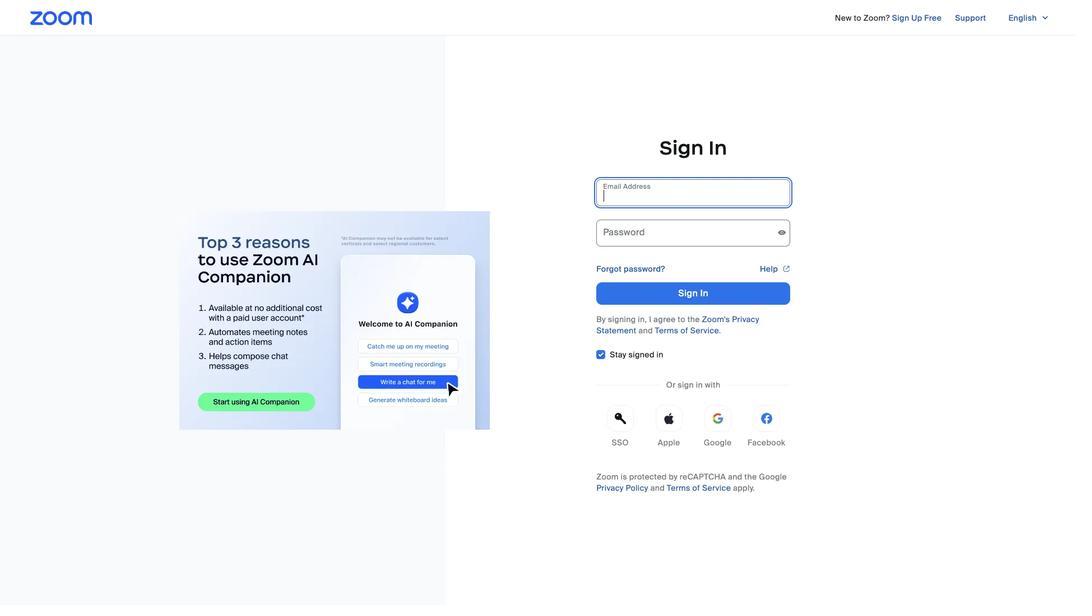 Task type: vqa. For each thing, say whether or not it's contained in the screenshot.
leftmost THE
yes



Task type: locate. For each thing, give the bounding box(es) containing it.
email
[[603, 182, 622, 191]]

1 vertical spatial in
[[701, 287, 709, 299]]

0 horizontal spatial of
[[681, 325, 689, 336]]

terms
[[655, 325, 679, 336], [667, 483, 691, 493]]

google inside button
[[704, 438, 732, 448]]

1 horizontal spatial of
[[693, 483, 700, 493]]

1 vertical spatial of
[[693, 483, 700, 493]]

to
[[854, 13, 862, 23], [678, 314, 686, 324]]

the for and
[[745, 472, 757, 482]]

the inside zoom is protected by recaptcha and the google privacy policy and terms of service apply.
[[745, 472, 757, 482]]

sign
[[678, 380, 694, 390]]

0 vertical spatial privacy
[[732, 314, 760, 324]]

terms down by
[[667, 483, 691, 493]]

the up apply.
[[745, 472, 757, 482]]

agree
[[654, 314, 676, 324]]

google button
[[694, 405, 742, 453]]

2 vertical spatial and
[[651, 483, 665, 493]]

0 vertical spatial service
[[691, 325, 719, 336]]

sign in
[[660, 135, 728, 160], [679, 287, 709, 299]]

in up email address email field
[[709, 135, 728, 160]]

in up the zoom's
[[701, 287, 709, 299]]

apple
[[658, 438, 680, 448]]

in,
[[638, 314, 647, 324]]

0 horizontal spatial the
[[688, 314, 700, 324]]

1 horizontal spatial to
[[854, 13, 862, 23]]

forgot
[[597, 264, 622, 274]]

by signing in, i agree to the
[[597, 314, 702, 324]]

0 vertical spatial in
[[657, 350, 664, 360]]

start using zoom ai companion image
[[179, 211, 490, 430]]

0 vertical spatial of
[[681, 325, 689, 336]]

0 vertical spatial to
[[854, 13, 862, 23]]

2 vertical spatial sign
[[679, 287, 698, 299]]

zoom is protected by recaptcha and the google privacy policy and terms of service apply.
[[597, 472, 787, 493]]

of inside zoom is protected by recaptcha and the google privacy policy and terms of service apply.
[[693, 483, 700, 493]]

or
[[667, 380, 676, 390]]

support link
[[956, 9, 987, 27]]

signing
[[608, 314, 636, 324]]

password
[[603, 226, 645, 238]]

and up apply.
[[728, 472, 743, 482]]

is
[[621, 472, 627, 482]]

the up and terms of service .
[[688, 314, 700, 324]]

1 vertical spatial the
[[745, 472, 757, 482]]

the
[[688, 314, 700, 324], [745, 472, 757, 482]]

0 vertical spatial the
[[688, 314, 700, 324]]

english button
[[1000, 9, 1059, 27]]

terms of service link down the "agree"
[[655, 325, 719, 336]]

terms inside zoom is protected by recaptcha and the google privacy policy and terms of service apply.
[[667, 483, 691, 493]]

1 vertical spatial sign in
[[679, 287, 709, 299]]

terms of service link down recaptcha
[[667, 483, 731, 493]]

in
[[657, 350, 664, 360], [696, 380, 703, 390]]

1 horizontal spatial privacy
[[732, 314, 760, 324]]

to up and terms of service .
[[678, 314, 686, 324]]

Email Address email field
[[597, 179, 791, 206]]

to right "new"
[[854, 13, 862, 23]]

0 horizontal spatial privacy
[[597, 483, 624, 493]]

1 vertical spatial to
[[678, 314, 686, 324]]

sign up the zoom's privacy statement link
[[679, 287, 698, 299]]

in left with in the bottom of the page
[[696, 380, 703, 390]]

sign in up email address email field
[[660, 135, 728, 160]]

1 vertical spatial service
[[702, 483, 731, 493]]

in right signed
[[657, 350, 664, 360]]

i
[[649, 314, 652, 324]]

1 horizontal spatial the
[[745, 472, 757, 482]]

sign left up
[[893, 13, 910, 23]]

by
[[597, 314, 606, 324]]

0 vertical spatial sign
[[893, 13, 910, 23]]

terms of service link
[[655, 325, 719, 336], [667, 483, 731, 493]]

0 horizontal spatial in
[[657, 350, 664, 360]]

.
[[719, 325, 721, 336]]

google up recaptcha
[[704, 438, 732, 448]]

and
[[639, 325, 653, 336], [728, 472, 743, 482], [651, 483, 665, 493]]

service
[[691, 325, 719, 336], [702, 483, 731, 493]]

google down facebook
[[759, 472, 787, 482]]

zoom?
[[864, 13, 890, 23]]

privacy inside zoom's privacy statement
[[732, 314, 760, 324]]

1 horizontal spatial google
[[759, 472, 787, 482]]

sso button
[[597, 405, 644, 453]]

sign
[[893, 13, 910, 23], [660, 135, 704, 160], [679, 287, 698, 299]]

of
[[681, 325, 689, 336], [693, 483, 700, 493]]

privacy
[[732, 314, 760, 324], [597, 483, 624, 493]]

in
[[709, 135, 728, 160], [701, 287, 709, 299]]

facebook button
[[743, 405, 791, 453]]

1 vertical spatial sign
[[660, 135, 704, 160]]

sign in button
[[597, 282, 791, 305]]

0 horizontal spatial to
[[678, 314, 686, 324]]

and terms of service .
[[637, 325, 721, 336]]

in for sign
[[696, 380, 703, 390]]

sign in inside button
[[679, 287, 709, 299]]

terms down the "agree"
[[655, 325, 679, 336]]

privacy right the zoom's
[[732, 314, 760, 324]]

privacy down zoom
[[597, 483, 624, 493]]

sign up free button
[[893, 9, 942, 27]]

sign up email address email field
[[660, 135, 704, 160]]

terms of service link for by
[[667, 483, 731, 493]]

google
[[704, 438, 732, 448], [759, 472, 787, 482]]

1 vertical spatial privacy
[[597, 483, 624, 493]]

1 vertical spatial in
[[696, 380, 703, 390]]

and down 'in,' on the right of page
[[639, 325, 653, 336]]

and down protected
[[651, 483, 665, 493]]

forgot password? button
[[597, 263, 665, 274]]

forgot password?
[[597, 264, 665, 274]]

zoom's privacy statement link
[[597, 314, 760, 336]]

1 vertical spatial terms
[[667, 483, 691, 493]]

0 horizontal spatial google
[[704, 438, 732, 448]]

policy
[[626, 483, 649, 493]]

1 vertical spatial terms of service link
[[667, 483, 731, 493]]

0 vertical spatial terms of service link
[[655, 325, 719, 336]]

service inside zoom is protected by recaptcha and the google privacy policy and terms of service apply.
[[702, 483, 731, 493]]

sign in up the zoom's
[[679, 287, 709, 299]]

0 vertical spatial and
[[639, 325, 653, 336]]

Password password field
[[597, 220, 791, 246]]

new to zoom? sign up free
[[835, 13, 942, 23]]

service down the zoom's
[[691, 325, 719, 336]]

1 horizontal spatial in
[[696, 380, 703, 390]]

service down recaptcha
[[702, 483, 731, 493]]

apple button
[[645, 405, 693, 453]]

0 vertical spatial google
[[704, 438, 732, 448]]

1 vertical spatial google
[[759, 472, 787, 482]]

zoom logo image
[[30, 11, 92, 25]]



Task type: describe. For each thing, give the bounding box(es) containing it.
in inside button
[[701, 287, 709, 299]]

zoom
[[597, 472, 619, 482]]

up
[[912, 13, 923, 23]]

apply.
[[733, 483, 755, 493]]

1 vertical spatial and
[[728, 472, 743, 482]]

password?
[[624, 264, 665, 274]]

facebook
[[748, 438, 786, 448]]

protected
[[630, 472, 667, 482]]

sign inside button
[[679, 287, 698, 299]]

or sign in with
[[667, 380, 721, 390]]

zoom's
[[702, 314, 730, 324]]

statement
[[597, 325, 637, 336]]

with
[[705, 380, 721, 390]]

sso
[[612, 438, 629, 448]]

google inside zoom is protected by recaptcha and the google privacy policy and terms of service apply.
[[759, 472, 787, 482]]

down image
[[1042, 12, 1050, 24]]

stay signed in
[[610, 350, 664, 360]]

stay
[[610, 350, 627, 360]]

privacy policy link
[[597, 483, 649, 493]]

support
[[956, 13, 987, 23]]

recaptcha
[[680, 472, 726, 482]]

new
[[835, 13, 852, 23]]

terms of service link for service
[[655, 325, 719, 336]]

by
[[669, 472, 678, 482]]

free
[[925, 13, 942, 23]]

privacy inside zoom is protected by recaptcha and the google privacy policy and terms of service apply.
[[597, 483, 624, 493]]

signed
[[629, 350, 655, 360]]

0 vertical spatial in
[[709, 135, 728, 160]]

help
[[760, 264, 778, 274]]

the for to
[[688, 314, 700, 324]]

0 vertical spatial sign in
[[660, 135, 728, 160]]

help button
[[760, 260, 791, 278]]

english
[[1009, 13, 1037, 23]]

window new image
[[783, 263, 791, 274]]

email address
[[603, 182, 651, 191]]

0 vertical spatial terms
[[655, 325, 679, 336]]

apple image
[[664, 413, 675, 424]]

in for signed
[[657, 350, 664, 360]]

zoom's privacy statement
[[597, 314, 760, 336]]

address
[[624, 182, 651, 191]]



